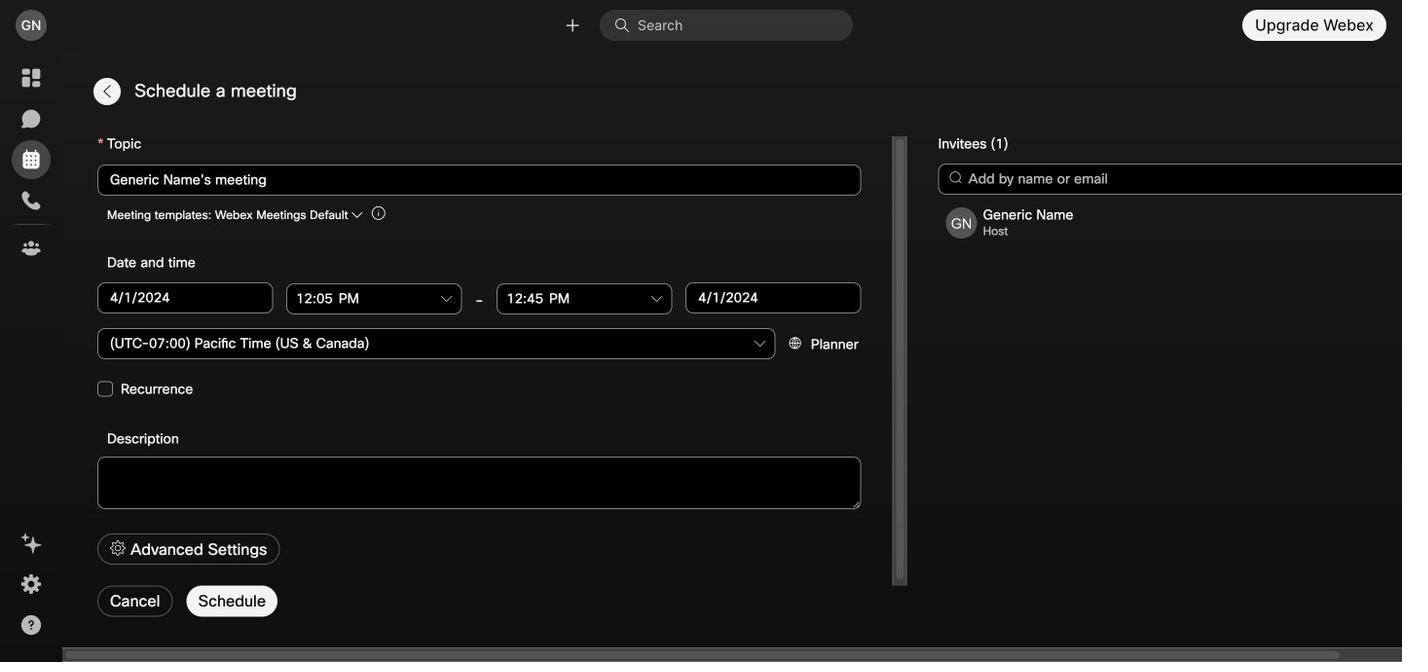 Task type: vqa. For each thing, say whether or not it's contained in the screenshot.
Apple Hub list item at the left top of the page
no



Task type: describe. For each thing, give the bounding box(es) containing it.
webex tab list
[[12, 58, 51, 268]]



Task type: locate. For each thing, give the bounding box(es) containing it.
navigation
[[0, 51, 62, 662]]



